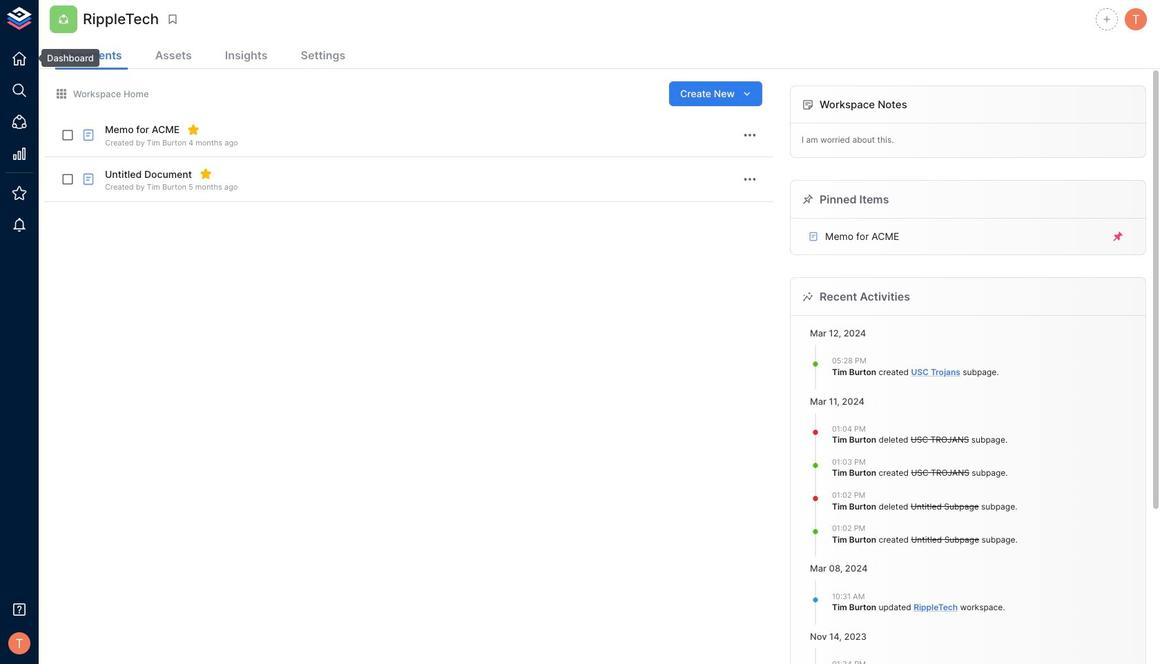 Task type: locate. For each thing, give the bounding box(es) containing it.
1 vertical spatial remove favorite image
[[199, 168, 212, 180]]

remove favorite image
[[187, 124, 200, 136], [199, 168, 212, 180]]

tooltip
[[32, 49, 99, 67]]



Task type: describe. For each thing, give the bounding box(es) containing it.
unpin image
[[1112, 231, 1124, 243]]

bookmark image
[[166, 13, 179, 26]]

0 vertical spatial remove favorite image
[[187, 124, 200, 136]]



Task type: vqa. For each thing, say whether or not it's contained in the screenshot.
Unpin icon
yes



